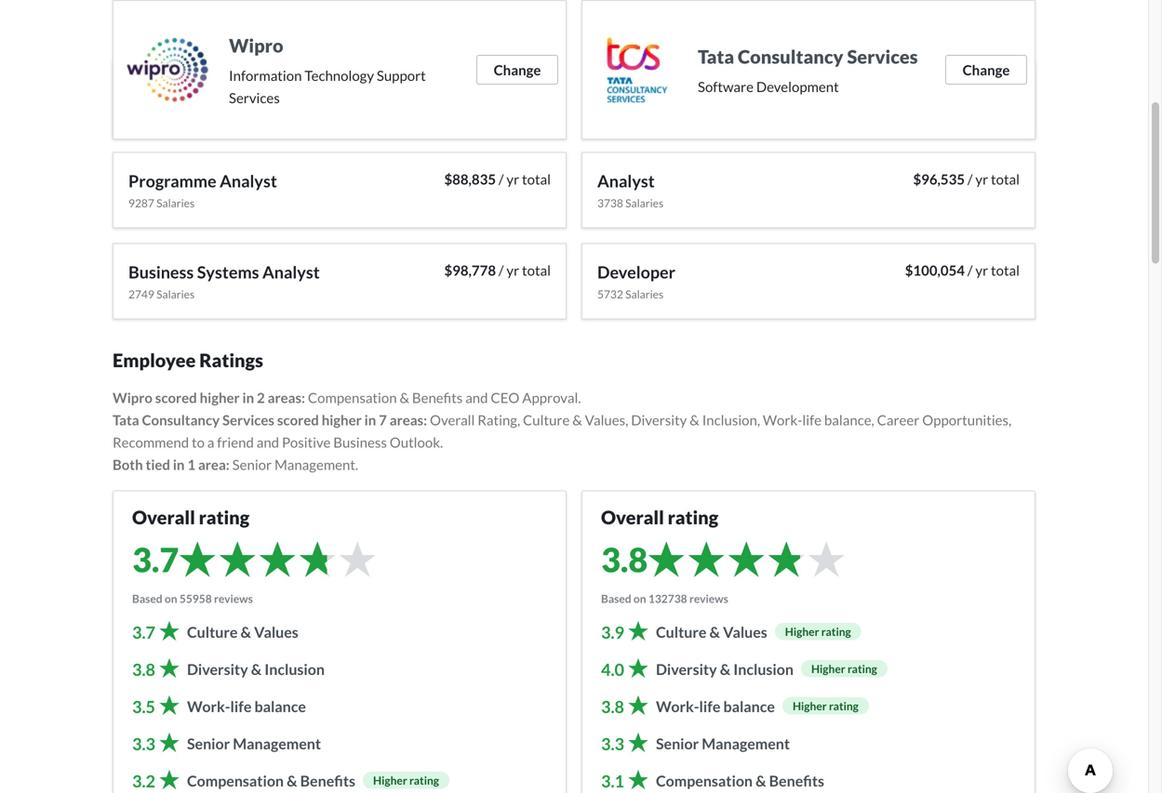 Task type: vqa. For each thing, say whether or not it's contained in the screenshot.


Task type: locate. For each thing, give the bounding box(es) containing it.
0 vertical spatial and
[[466, 390, 488, 406]]

wipro scored higher in 2 areas: compensation & benefits and  ceo approval.
[[113, 390, 581, 406]]

tata consultancy services has
[[113, 30, 297, 47]]

2 change from the left
[[963, 61, 1010, 78]]

★
[[179, 537, 219, 581], [219, 537, 259, 581], [259, 537, 299, 581], [299, 537, 339, 581], [339, 537, 379, 581], [648, 537, 688, 581], [688, 537, 728, 581], [728, 537, 768, 581], [768, 537, 808, 581], [808, 537, 848, 581], [159, 619, 180, 643], [628, 619, 649, 643], [159, 656, 180, 680], [628, 656, 649, 680], [159, 693, 180, 718], [628, 693, 649, 718], [159, 731, 180, 755], [628, 731, 649, 755], [159, 768, 180, 792], [628, 768, 649, 792]]

culture inside overall rating, culture & values, diversity & inclusion, work-life balance, career opportunities, recommend to a friend and  positive business outlook.
[[523, 412, 570, 429]]

diversity
[[631, 412, 687, 429], [187, 661, 248, 679], [656, 661, 717, 679]]

1 horizontal spatial change
[[963, 61, 1010, 78]]

analyst right the programme
[[220, 171, 277, 191]]

/ right $98,778
[[499, 262, 504, 279]]

0 vertical spatial scored
[[155, 390, 197, 406]]

3.3 ★ senior management down the 3.5 ★ work-life balance
[[132, 731, 321, 755]]

reviews for 3.8 ★ ★ ★ ★ ★
[[690, 592, 729, 606]]

diversity right values,
[[631, 412, 687, 429]]

overall rating down 1 at the left bottom of the page
[[132, 507, 250, 529]]

on
[[165, 592, 177, 606], [634, 592, 646, 606]]

2 horizontal spatial benefits
[[769, 773, 825, 791]]

opportunities,
[[923, 412, 1012, 429]]

systems
[[197, 262, 259, 282]]

total for 3738
[[991, 171, 1020, 188]]

3.8 down 4.0
[[601, 697, 624, 718]]

rating for 4.0
[[848, 663, 878, 676]]

6 ★ button from the left
[[648, 537, 688, 581]]

work- inside 3.8 ★ work-life balance
[[656, 698, 700, 716]]

wipro
[[229, 34, 283, 57], [113, 390, 153, 406]]

yr right '$105,319'
[[976, 80, 989, 96]]

consultancy up to
[[142, 412, 220, 429]]

reviews up 3.9 ★ culture & values
[[690, 592, 729, 606]]

management up 3.2 ★ compensation & benefits
[[233, 735, 321, 753]]

3.7 inside 3.7 ★ culture & values
[[132, 623, 155, 643]]

management up 3.1 ★ compensation & benefits
[[702, 735, 790, 753]]

scored down employee ratings
[[155, 390, 197, 406]]

and down tata consultancy services scored higher in 7 areas:
[[257, 434, 279, 451]]

2 on from the left
[[634, 592, 646, 606]]

and
[[466, 390, 488, 406], [257, 434, 279, 451]]

business up 2749
[[128, 262, 194, 282]]

overall up based on 132738 reviews
[[601, 507, 664, 529]]

3.1 ★ compensation & benefits
[[601, 768, 825, 792]]

2 vertical spatial 3.8
[[601, 697, 624, 718]]

/ for analyst
[[968, 171, 973, 188]]

work- down 3.8 ★ diversity & inclusion
[[187, 698, 230, 716]]

based on 132738 reviews
[[601, 592, 729, 606]]

14645
[[128, 105, 161, 119]]

0 horizontal spatial wipro
[[113, 390, 153, 406]]

life inside the 3.5 ★ work-life balance
[[230, 698, 252, 716]]

yr right $100,054
[[976, 262, 989, 279]]

inclusion inside the 4.0 ★ diversity & inclusion
[[734, 661, 794, 679]]

2 change button from the left
[[946, 55, 1028, 85]]

inclusion up the 3.5 ★ work-life balance
[[265, 661, 325, 679]]

3.3 down 3.5
[[132, 734, 155, 755]]

diversity up the 3.5 ★ work-life balance
[[187, 661, 248, 679]]

balance inside 3.8 ★ work-life balance
[[724, 698, 775, 716]]

0 horizontal spatial life
[[230, 698, 252, 716]]

& for 3.8
[[251, 661, 262, 679]]

1 vertical spatial 3.8
[[132, 660, 155, 680]]

3 ★ button from the left
[[259, 537, 299, 581]]

tata up recommend
[[113, 412, 139, 429]]

support
[[377, 67, 426, 84]]

1 horizontal spatial reviews
[[690, 592, 729, 606]]

0 horizontal spatial values
[[254, 624, 299, 642]]

a
[[207, 434, 214, 451]]

consultancy up engineer
[[141, 30, 217, 47]]

3.3 up 3.1
[[601, 734, 624, 755]]

1 vertical spatial scored
[[277, 412, 319, 429]]

1 horizontal spatial change button
[[946, 55, 1028, 85]]

benefits
[[412, 390, 463, 406], [300, 773, 356, 791], [769, 773, 825, 791]]

0 horizontal spatial work-
[[187, 698, 230, 716]]

consultancy inside tata consultancy services link
[[738, 46, 844, 68]]

3.1
[[601, 772, 624, 792]]

services up '$105,319'
[[847, 46, 918, 68]]

life inside overall rating, culture & values, diversity & inclusion, work-life balance, career opportunities, recommend to a friend and  positive business outlook.
[[803, 412, 822, 429]]

3.8
[[601, 540, 648, 580], [132, 660, 155, 680], [601, 697, 624, 718]]

compensation down the 3.5 ★ work-life balance
[[187, 773, 284, 791]]

2 horizontal spatial life
[[803, 412, 822, 429]]

yr right $98,778
[[507, 262, 519, 279]]

values inside 3.9 ★ culture & values
[[723, 624, 768, 642]]

/ right the $92,557
[[499, 80, 504, 96]]

0 horizontal spatial 3.3 ★ senior management
[[132, 731, 321, 755]]

& inside 3.2 ★ compensation & benefits
[[287, 773, 297, 791]]

1 horizontal spatial 3.3
[[601, 734, 624, 755]]

0 horizontal spatial business
[[128, 262, 194, 282]]

0 horizontal spatial balance
[[255, 698, 306, 716]]

business
[[128, 262, 194, 282], [333, 434, 387, 451]]

work-
[[763, 412, 803, 429], [187, 698, 230, 716], [656, 698, 700, 716]]

on for 3.7 ★ ★ ★ ★ ★
[[165, 592, 177, 606]]

0 horizontal spatial benefits
[[300, 773, 356, 791]]

3.7 up based on 55958 reviews
[[132, 540, 179, 580]]

consultancy for tata consultancy services has
[[141, 30, 217, 47]]

$96,535 / yr total
[[913, 171, 1020, 188]]

salaries
[[163, 105, 201, 119], [157, 196, 195, 210], [626, 196, 664, 210], [157, 288, 195, 301], [626, 288, 664, 301]]

1 change button from the left
[[477, 55, 558, 85]]

analyst
[[220, 171, 277, 191], [598, 171, 655, 191], [262, 262, 320, 282]]

/ right $100,054
[[968, 262, 973, 279]]

compensation inside 3.2 ★ compensation & benefits
[[187, 773, 284, 791]]

overall rating
[[132, 507, 250, 529], [601, 507, 719, 529]]

1 vertical spatial and
[[257, 434, 279, 451]]

2 horizontal spatial in
[[365, 412, 376, 429]]

3.3 for 3.7 ★ ★ ★ ★ ★
[[132, 734, 155, 755]]

inclusion inside 3.8 ★ diversity & inclusion
[[265, 661, 325, 679]]

overall up outlook.
[[430, 412, 475, 429]]

1 vertical spatial areas:
[[390, 412, 427, 429]]

yr for business systems analyst
[[507, 262, 519, 279]]

0 horizontal spatial compensation
[[187, 773, 284, 791]]

change for tata consultancy services
[[963, 61, 1010, 78]]

0 horizontal spatial management
[[233, 735, 321, 753]]

/
[[499, 80, 504, 96], [968, 80, 973, 96], [499, 171, 504, 188], [968, 171, 973, 188], [499, 262, 504, 279], [968, 262, 973, 279]]

higher for 3.9
[[785, 625, 820, 639]]

1 vertical spatial wipro
[[113, 390, 153, 406]]

compensation down 3.8 ★ work-life balance
[[656, 773, 753, 791]]

1 3.3 ★ senior management from the left
[[132, 731, 321, 755]]

tata up software
[[698, 46, 735, 68]]

1 horizontal spatial inclusion
[[734, 661, 794, 679]]

1 ★ button from the left
[[179, 537, 219, 581]]

life
[[803, 412, 822, 429], [230, 698, 252, 716], [700, 698, 721, 716]]

0 horizontal spatial change button
[[477, 55, 558, 85]]

salaries right 3738
[[626, 196, 664, 210]]

2 balance from the left
[[724, 698, 775, 716]]

1 horizontal spatial business
[[333, 434, 387, 451]]

in left 1 at the left bottom of the page
[[173, 457, 185, 473]]

3.7 inside 3.7 ★ ★ ★ ★ ★
[[132, 540, 179, 580]]

1 management from the left
[[233, 735, 321, 753]]

salaries down developer
[[626, 288, 664, 301]]

0 horizontal spatial senior
[[187, 735, 230, 753]]

salaries inside programme analyst 9287 salaries
[[157, 196, 195, 210]]

compensation for 3.2
[[187, 773, 284, 791]]

inclusion for 4.0
[[734, 661, 794, 679]]

tata up the lead
[[113, 30, 138, 47]]

work- right inclusion, at the right bottom of the page
[[763, 412, 803, 429]]

wipro down employee
[[113, 390, 153, 406]]

compensation inside 3.1 ★ compensation & benefits
[[656, 773, 753, 791]]

higher down wipro scored higher in 2 areas: compensation & benefits and  ceo approval.
[[322, 412, 362, 429]]

salaries right 2749
[[157, 288, 195, 301]]

1 horizontal spatial compensation
[[308, 390, 397, 406]]

3.9
[[601, 623, 624, 643]]

work- inside the 3.5 ★ work-life balance
[[187, 698, 230, 716]]

total for engineer
[[522, 80, 551, 96]]

based left 55958
[[132, 592, 163, 606]]

yr for analyst
[[976, 171, 989, 188]]

life down 3.8 ★ diversity & inclusion
[[230, 698, 252, 716]]

8 ★ button from the left
[[728, 537, 768, 581]]

0 horizontal spatial overall rating
[[132, 507, 250, 529]]

3.7 down based on 55958 reviews
[[132, 623, 155, 643]]

overall
[[430, 412, 475, 429], [132, 507, 195, 529], [601, 507, 664, 529]]

values
[[254, 624, 299, 642], [723, 624, 768, 642]]

values for 3.9
[[723, 624, 768, 642]]

salaries down engineer
[[163, 105, 201, 119]]

total right $98,778
[[522, 262, 551, 279]]

life down the 4.0 ★ diversity & inclusion
[[700, 698, 721, 716]]

2 horizontal spatial work-
[[763, 412, 803, 429]]

★ button
[[179, 537, 219, 581], [219, 537, 259, 581], [259, 537, 299, 581], [299, 537, 339, 581], [339, 537, 379, 581], [648, 537, 688, 581], [688, 537, 728, 581], [728, 537, 768, 581], [768, 537, 808, 581], [808, 537, 848, 581]]

management for 3.8 ★ ★ ★ ★ ★
[[702, 735, 790, 753]]

3.5
[[132, 697, 155, 718]]

change
[[494, 61, 541, 78], [963, 61, 1010, 78]]

3.8 inside 3.8 ★ work-life balance
[[601, 697, 624, 718]]

software
[[698, 78, 754, 95]]

yr right $88,835
[[507, 171, 519, 188]]

0 vertical spatial business
[[128, 262, 194, 282]]

2 based from the left
[[601, 592, 632, 606]]

reviews up 3.7 ★ culture & values
[[214, 592, 253, 606]]

1 horizontal spatial life
[[700, 698, 721, 716]]

0 vertical spatial 3.7
[[132, 540, 179, 580]]

balance
[[255, 698, 306, 716], [724, 698, 775, 716]]

change up $92,557 / yr total
[[494, 61, 541, 78]]

higher down ratings
[[200, 390, 240, 406]]

0 vertical spatial wipro
[[229, 34, 283, 57]]

in left 7
[[365, 412, 376, 429]]

1 values from the left
[[254, 624, 299, 642]]

$100,054 / yr total
[[905, 262, 1020, 279]]

3.8 inside 3.8 ★ ★ ★ ★ ★
[[601, 540, 648, 580]]

1 3.7 from the top
[[132, 540, 179, 580]]

consultancy for tata consultancy services
[[738, 46, 844, 68]]

& for 3.1
[[756, 773, 767, 791]]

1 on from the left
[[165, 592, 177, 606]]

2749
[[128, 288, 154, 301]]

2 3.3 from the left
[[601, 734, 624, 755]]

senior down friend
[[232, 457, 272, 473]]

areas: right 2 on the left of the page
[[268, 390, 305, 406]]

9287
[[128, 196, 154, 210]]

culture for 3.7
[[187, 624, 238, 642]]

1 overall rating from the left
[[132, 507, 250, 529]]

0 horizontal spatial in
[[173, 457, 185, 473]]

/ right '$105,319'
[[968, 80, 973, 96]]

benefits inside 3.1 ★ compensation & benefits
[[769, 773, 825, 791]]

on left 55958
[[165, 592, 177, 606]]

3.7 for ★
[[132, 540, 179, 580]]

tata for tata consultancy services has
[[113, 30, 138, 47]]

3.5 ★ work-life balance
[[132, 693, 306, 718]]

0 vertical spatial areas:
[[268, 390, 305, 406]]

overall down tied
[[132, 507, 195, 529]]

tata
[[113, 30, 138, 47], [698, 46, 735, 68], [113, 412, 139, 429]]

tata consultancy services link
[[698, 42, 918, 72]]

1 change from the left
[[494, 61, 541, 78]]

analyst inside programme analyst 9287 salaries
[[220, 171, 277, 191]]

salaries inside the business systems analyst 2749 salaries
[[157, 288, 195, 301]]

balance down 3.8 ★ diversity & inclusion
[[255, 698, 306, 716]]

balance down the 4.0 ★ diversity & inclusion
[[724, 698, 775, 716]]

overall rating up 3.8 ★ ★ ★ ★ ★
[[601, 507, 719, 529]]

2 3.7 from the top
[[132, 623, 155, 643]]

services
[[220, 30, 271, 47], [847, 46, 918, 68], [229, 89, 280, 106], [222, 412, 275, 429]]

3.8 for ★
[[601, 540, 648, 580]]

0 vertical spatial higher
[[200, 390, 240, 406]]

higher rating
[[785, 625, 851, 639], [812, 663, 878, 676], [793, 700, 859, 713], [373, 774, 439, 788]]

services left has at the left of page
[[220, 30, 271, 47]]

1 horizontal spatial work-
[[656, 698, 700, 716]]

wipro company icon image
[[121, 23, 214, 116]]

based for 3.7 ★ ★ ★ ★ ★
[[132, 592, 163, 606]]

0 horizontal spatial culture
[[187, 624, 238, 642]]

0 horizontal spatial 3.3
[[132, 734, 155, 755]]

consultancy up development
[[738, 46, 844, 68]]

3.7 ★ culture & values
[[132, 619, 299, 643]]

3.8 ★ work-life balance
[[601, 693, 775, 718]]

senior down the 3.5 ★ work-life balance
[[187, 735, 230, 753]]

overall inside overall rating, culture & values, diversity & inclusion, work-life balance, career opportunities, recommend to a friend and  positive business outlook.
[[430, 412, 475, 429]]

3.3 ★ senior management down 3.8 ★ work-life balance
[[601, 731, 790, 755]]

diversity inside 3.8 ★ diversity & inclusion
[[187, 661, 248, 679]]

values up 3.8 ★ diversity & inclusion
[[254, 624, 299, 642]]

in
[[243, 390, 254, 406], [365, 412, 376, 429], [173, 457, 185, 473]]

higher for 3.8
[[793, 700, 827, 713]]

& inside 3.7 ★ culture & values
[[241, 624, 251, 642]]

overall for 3.7 ★ ★ ★ ★ ★
[[132, 507, 195, 529]]

/ right $96,535
[[968, 171, 973, 188]]

3.8 up based on 132738 reviews
[[601, 540, 648, 580]]

& inside 3.1 ★ compensation & benefits
[[756, 773, 767, 791]]

compensation for 3.1
[[656, 773, 753, 791]]

total right $88,835
[[522, 171, 551, 188]]

wipro up information
[[229, 34, 283, 57]]

2 horizontal spatial senior
[[656, 735, 699, 753]]

culture down approval.
[[523, 412, 570, 429]]

culture inside 3.9 ★ culture & values
[[656, 624, 707, 642]]

values up the 4.0 ★ diversity & inclusion
[[723, 624, 768, 642]]

2 horizontal spatial culture
[[656, 624, 707, 642]]

3.8 inside 3.8 ★ diversity & inclusion
[[132, 660, 155, 680]]

3.8 up 3.5
[[132, 660, 155, 680]]

balance inside the 3.5 ★ work-life balance
[[255, 698, 306, 716]]

overall for 3.8 ★ ★ ★ ★ ★
[[601, 507, 664, 529]]

3.8 ★ diversity & inclusion
[[132, 656, 325, 680]]

wipro link
[[229, 31, 462, 61]]

diversity up 3.8 ★ work-life balance
[[656, 661, 717, 679]]

yr right the $92,557
[[507, 80, 519, 96]]

1 vertical spatial higher
[[322, 412, 362, 429]]

areas: up outlook.
[[390, 412, 427, 429]]

$92,557
[[444, 80, 496, 96]]

0 horizontal spatial inclusion
[[265, 661, 325, 679]]

1 horizontal spatial based
[[601, 592, 632, 606]]

3.7 ★ ★ ★ ★ ★
[[132, 537, 379, 581]]

senior down 3.8 ★ work-life balance
[[656, 735, 699, 753]]

1 horizontal spatial balance
[[724, 698, 775, 716]]

1 horizontal spatial culture
[[523, 412, 570, 429]]

benefits inside 3.2 ★ compensation & benefits
[[300, 773, 356, 791]]

management
[[233, 735, 321, 753], [702, 735, 790, 753]]

1 vertical spatial in
[[365, 412, 376, 429]]

balance,
[[825, 412, 875, 429]]

& inside 3.8 ★ diversity & inclusion
[[251, 661, 262, 679]]

services down information
[[229, 89, 280, 106]]

inclusion up 3.8 ★ work-life balance
[[734, 661, 794, 679]]

tata for tata consultancy services
[[698, 46, 735, 68]]

1
[[187, 457, 196, 473]]

1 reviews from the left
[[214, 592, 253, 606]]

work- for 3.5
[[187, 698, 230, 716]]

2 inclusion from the left
[[734, 661, 794, 679]]

values inside 3.7 ★ culture & values
[[254, 624, 299, 642]]

2 management from the left
[[702, 735, 790, 753]]

total down than
[[522, 80, 551, 96]]

2 reviews from the left
[[690, 592, 729, 606]]

higher rating for 3.9
[[785, 625, 851, 639]]

2 horizontal spatial overall
[[601, 507, 664, 529]]

overall rating for 3.8 ★ ★ ★ ★ ★
[[601, 507, 719, 529]]

2 horizontal spatial compensation
[[656, 773, 753, 791]]

services down 2 on the left of the page
[[222, 412, 275, 429]]

management.
[[275, 457, 358, 473]]

& inside the 4.0 ★ diversity & inclusion
[[720, 661, 731, 679]]

1 horizontal spatial overall
[[430, 412, 475, 429]]

55958
[[180, 592, 212, 606]]

0 horizontal spatial based
[[132, 592, 163, 606]]

3.3
[[132, 734, 155, 755], [601, 734, 624, 755]]

0 horizontal spatial overall
[[132, 507, 195, 529]]

tata consultancy services scored higher in 7 areas:
[[113, 412, 427, 429]]

and left ceo
[[466, 390, 488, 406]]

1 based from the left
[[132, 592, 163, 606]]

life left balance,
[[803, 412, 822, 429]]

analyst up 3738
[[598, 171, 655, 191]]

total
[[370, 30, 399, 47], [522, 80, 551, 96], [991, 80, 1020, 96], [522, 171, 551, 188], [991, 171, 1020, 188], [522, 262, 551, 279], [991, 262, 1020, 279]]

7
[[379, 412, 387, 429]]

1 horizontal spatial scored
[[277, 412, 319, 429]]

culture inside 3.7 ★ culture & values
[[187, 624, 238, 642]]

in left 2 on the left of the page
[[243, 390, 254, 406]]

rating
[[199, 507, 250, 529], [668, 507, 719, 529], [822, 625, 851, 639], [848, 663, 878, 676], [829, 700, 859, 713], [410, 774, 439, 788]]

based
[[132, 592, 163, 606], [601, 592, 632, 606]]

business inside overall rating, culture & values, diversity & inclusion, work-life balance, career opportunities, recommend to a friend and  positive business outlook.
[[333, 434, 387, 451]]

business down 7
[[333, 434, 387, 451]]

change up '$105,319 / yr total'
[[963, 61, 1010, 78]]

0 horizontal spatial on
[[165, 592, 177, 606]]

1 horizontal spatial senior
[[232, 457, 272, 473]]

1 horizontal spatial values
[[723, 624, 768, 642]]

$98,778 / yr total
[[444, 262, 551, 279]]

1 vertical spatial 3.7
[[132, 623, 155, 643]]

benefits for 3.1
[[769, 773, 825, 791]]

employee ratings
[[113, 350, 263, 372]]

0 horizontal spatial change
[[494, 61, 541, 78]]

1 horizontal spatial overall rating
[[601, 507, 719, 529]]

culture down 55958
[[187, 624, 238, 642]]

life inside 3.8 ★ work-life balance
[[700, 698, 721, 716]]

& inside 3.9 ★ culture & values
[[710, 624, 720, 642]]

yr
[[507, 80, 519, 96], [976, 80, 989, 96], [507, 171, 519, 188], [976, 171, 989, 188], [507, 262, 519, 279], [976, 262, 989, 279]]

scored up positive
[[277, 412, 319, 429]]

1 balance from the left
[[255, 698, 306, 716]]

higher for 3.2
[[373, 774, 407, 788]]

salaries inside developer 5732 salaries
[[626, 288, 664, 301]]

1 horizontal spatial wipro
[[229, 34, 283, 57]]

analyst right systems
[[262, 262, 320, 282]]

total right $96,535
[[991, 171, 1020, 188]]

0 vertical spatial 3.8
[[601, 540, 648, 580]]

/ for lead engineer
[[499, 80, 504, 96]]

/ right $88,835
[[499, 171, 504, 188]]

salaries down the programme
[[157, 196, 195, 210]]

2 overall rating from the left
[[601, 507, 719, 529]]

lead
[[128, 80, 164, 100]]

1 horizontal spatial in
[[243, 390, 254, 406]]

yr right $96,535
[[976, 171, 989, 188]]

yr for lead engineer
[[507, 80, 519, 96]]

compensation up 7
[[308, 390, 397, 406]]

based up 3.9
[[601, 592, 632, 606]]

on left 132738
[[634, 592, 646, 606]]

3.8 for diversity
[[132, 660, 155, 680]]

3.3 ★ senior management for 3.7 ★ ★ ★ ★ ★
[[132, 731, 321, 755]]

1 horizontal spatial higher
[[322, 412, 362, 429]]

/ for business systems analyst
[[499, 262, 504, 279]]

total for analyst
[[522, 171, 551, 188]]

work- down the 4.0 ★ diversity & inclusion
[[656, 698, 700, 716]]

higher
[[785, 625, 820, 639], [812, 663, 846, 676], [793, 700, 827, 713], [373, 774, 407, 788]]

1 horizontal spatial 3.3 ★ senior management
[[601, 731, 790, 755]]

2 3.3 ★ senior management from the left
[[601, 731, 790, 755]]

total right $100,054
[[991, 262, 1020, 279]]

diversity inside the 4.0 ★ diversity & inclusion
[[656, 661, 717, 679]]

0 horizontal spatial and
[[257, 434, 279, 451]]

culture down 132738
[[656, 624, 707, 642]]

2 values from the left
[[723, 624, 768, 642]]

1 3.3 from the left
[[132, 734, 155, 755]]

higher rating for 4.0
[[812, 663, 878, 676]]

1 horizontal spatial management
[[702, 735, 790, 753]]

2 vertical spatial in
[[173, 457, 185, 473]]

1 vertical spatial business
[[333, 434, 387, 451]]

1 horizontal spatial on
[[634, 592, 646, 606]]

1 inclusion from the left
[[265, 661, 325, 679]]

0 horizontal spatial reviews
[[214, 592, 253, 606]]

0 vertical spatial in
[[243, 390, 254, 406]]



Task type: describe. For each thing, give the bounding box(es) containing it.
total right more
[[370, 30, 399, 47]]

analyst inside the business systems analyst 2749 salaries
[[262, 262, 320, 282]]

inclusion,
[[702, 412, 760, 429]]

total right '$105,319'
[[991, 80, 1020, 96]]

rating,
[[478, 412, 520, 429]]

diversity for 4.0
[[656, 661, 717, 679]]

and inside overall rating, culture & values, diversity & inclusion, work-life balance, career opportunities, recommend to a friend and  positive business outlook.
[[257, 434, 279, 451]]

benefits for 3.2
[[300, 773, 356, 791]]

than
[[516, 30, 544, 47]]

3.2 ★ compensation & benefits
[[132, 768, 356, 792]]

work- inside overall rating, culture & values, diversity & inclusion, work-life balance, career opportunities, recommend to a friend and  positive business outlook.
[[763, 412, 803, 429]]

life for 3.5
[[230, 698, 252, 716]]

higher rating for 3.2
[[373, 774, 439, 788]]

based for 3.8 ★ ★ ★ ★ ★
[[601, 592, 632, 606]]

total for systems
[[522, 262, 551, 279]]

4.0 ★ diversity & inclusion
[[601, 656, 794, 680]]

3.7 for culture
[[132, 623, 155, 643]]

/ for computer programmer
[[968, 80, 973, 96]]

submitted
[[402, 30, 464, 47]]

culture for 3.9
[[656, 624, 707, 642]]

career
[[877, 412, 920, 429]]

higher rating for 3.8
[[793, 700, 859, 713]]

business inside the business systems analyst 2749 salaries
[[128, 262, 194, 282]]

change button for tata consultancy services
[[946, 55, 1028, 85]]

overall rating, culture & values, diversity & inclusion, work-life balance, career opportunities, recommend to a friend and  positive business outlook.
[[113, 412, 1012, 451]]

& for 3.2
[[287, 773, 297, 791]]

1 horizontal spatial benefits
[[412, 390, 463, 406]]

based on 55958 reviews
[[132, 592, 253, 606]]

9 ★ button from the left
[[768, 537, 808, 581]]

development
[[757, 78, 839, 95]]

analyst inside analyst 3738 salaries
[[598, 171, 655, 191]]

balance for 3.8
[[724, 698, 775, 716]]

wipro.
[[546, 30, 588, 47]]

friend
[[217, 434, 254, 451]]

2 ★ button from the left
[[219, 537, 259, 581]]

yr for developer
[[976, 262, 989, 279]]

programme analyst 9287 salaries
[[128, 171, 277, 210]]

ceo
[[491, 390, 520, 406]]

/ for developer
[[968, 262, 973, 279]]

balance for 3.5
[[255, 698, 306, 716]]

outlook.
[[390, 434, 443, 451]]

lead engineer 14645 salaries
[[128, 80, 234, 119]]

0 horizontal spatial scored
[[155, 390, 197, 406]]

rating for 3.8
[[829, 700, 859, 713]]

3.8 for work-
[[601, 697, 624, 718]]

& for 3.9
[[710, 624, 720, 642]]

& for 3.7
[[241, 624, 251, 642]]

more total submitted salaries than wipro.
[[333, 30, 588, 47]]

3.9 ★ culture & values
[[601, 619, 768, 643]]

0 horizontal spatial areas:
[[268, 390, 305, 406]]

132738
[[649, 592, 688, 606]]

developer
[[598, 262, 676, 282]]

5732
[[598, 288, 623, 301]]

$88,835 / yr total
[[444, 171, 551, 188]]

$105,319 / yr total
[[905, 80, 1020, 96]]

services for tata consultancy services has
[[220, 30, 271, 47]]

salaries inside lead engineer 14645 salaries
[[163, 105, 201, 119]]

tata consultancy services
[[698, 46, 918, 68]]

reviews for 3.7 ★ ★ ★ ★ ★
[[214, 592, 253, 606]]

senior for 3.8 ★ ★ ★ ★ ★
[[656, 735, 699, 753]]

yr for computer programmer
[[976, 80, 989, 96]]

has
[[274, 30, 295, 47]]

developer 5732 salaries
[[598, 262, 676, 301]]

3.2
[[132, 772, 155, 792]]

4 ★ button from the left
[[299, 537, 339, 581]]

programme
[[128, 171, 216, 191]]

7 ★ button from the left
[[688, 537, 728, 581]]

$100,054
[[905, 262, 965, 279]]

work- for 3.8
[[656, 698, 700, 716]]

information technology support services
[[229, 67, 426, 106]]

programmer
[[677, 80, 772, 100]]

higher for 4.0
[[812, 663, 846, 676]]

3738
[[598, 196, 623, 210]]

approval.
[[522, 390, 581, 406]]

$98,778
[[444, 262, 496, 279]]

consultancy for tata consultancy services scored higher in 7 areas:
[[142, 412, 220, 429]]

software development
[[698, 78, 839, 95]]

engineer
[[167, 80, 234, 100]]

5 ★ button from the left
[[339, 537, 379, 581]]

0 horizontal spatial higher
[[200, 390, 240, 406]]

& for 4.0
[[720, 661, 731, 679]]

/ for programme analyst
[[499, 171, 504, 188]]

both
[[113, 457, 143, 473]]

business systems analyst 2749 salaries
[[128, 262, 320, 301]]

change for wipro
[[494, 61, 541, 78]]

computer programmer
[[598, 80, 772, 100]]

technology
[[305, 67, 374, 84]]

rating for 3.9
[[822, 625, 851, 639]]

$96,535
[[913, 171, 965, 188]]

area:
[[198, 457, 230, 473]]

total for 5732
[[991, 262, 1020, 279]]

diversity for 3.8
[[187, 661, 248, 679]]

$105,319
[[905, 80, 965, 96]]

employee
[[113, 350, 196, 372]]

wipro for wipro
[[229, 34, 283, 57]]

2
[[257, 390, 265, 406]]

management for 3.7 ★ ★ ★ ★ ★
[[233, 735, 321, 753]]

rating for 3.2
[[410, 774, 439, 788]]

3.8 ★ ★ ★ ★ ★
[[601, 537, 848, 581]]

change button for wipro
[[477, 55, 558, 85]]

$88,835
[[444, 171, 496, 188]]

to
[[192, 434, 205, 451]]

1 horizontal spatial and
[[466, 390, 488, 406]]

diversity inside overall rating, culture & values, diversity & inclusion, work-life balance, career opportunities, recommend to a friend and  positive business outlook.
[[631, 412, 687, 429]]

ratings
[[199, 350, 263, 372]]

senior for 3.7 ★ ★ ★ ★ ★
[[187, 735, 230, 753]]

$92,557 / yr total
[[444, 80, 551, 96]]

tied
[[146, 457, 170, 473]]

on for 3.8 ★ ★ ★ ★ ★
[[634, 592, 646, 606]]

services for tata consultancy services
[[847, 46, 918, 68]]

& for overall
[[573, 412, 582, 429]]

information
[[229, 67, 302, 84]]

inclusion for 3.8
[[265, 661, 325, 679]]

life for 3.8
[[700, 698, 721, 716]]

culture for overall
[[523, 412, 570, 429]]

3.3 for 3.8 ★ ★ ★ ★ ★
[[601, 734, 624, 755]]

wipro for wipro scored higher in 2 areas: compensation & benefits and  ceo approval.
[[113, 390, 153, 406]]

values,
[[585, 412, 629, 429]]

services for tata consultancy services scored higher in 7 areas:
[[222, 412, 275, 429]]

analyst 3738 salaries
[[598, 171, 664, 210]]

values for 3.7
[[254, 624, 299, 642]]

yr for programme analyst
[[507, 171, 519, 188]]

recommend
[[113, 434, 189, 451]]

tata consultancy services company icon image
[[590, 23, 683, 116]]

tata for tata consultancy services scored higher in 7 areas:
[[113, 412, 139, 429]]

1 horizontal spatial areas:
[[390, 412, 427, 429]]

salaries inside analyst 3738 salaries
[[626, 196, 664, 210]]

3.3 ★ senior management for 3.8 ★ ★ ★ ★ ★
[[601, 731, 790, 755]]

salaries
[[467, 30, 513, 47]]

10 ★ button from the left
[[808, 537, 848, 581]]

overall rating for 3.7 ★ ★ ★ ★ ★
[[132, 507, 250, 529]]

more
[[336, 30, 368, 47]]

positive
[[282, 434, 331, 451]]

both tied in 1 area: senior management.
[[113, 457, 358, 473]]

services inside information technology support services
[[229, 89, 280, 106]]

computer
[[598, 80, 674, 100]]

4.0
[[601, 660, 624, 680]]



